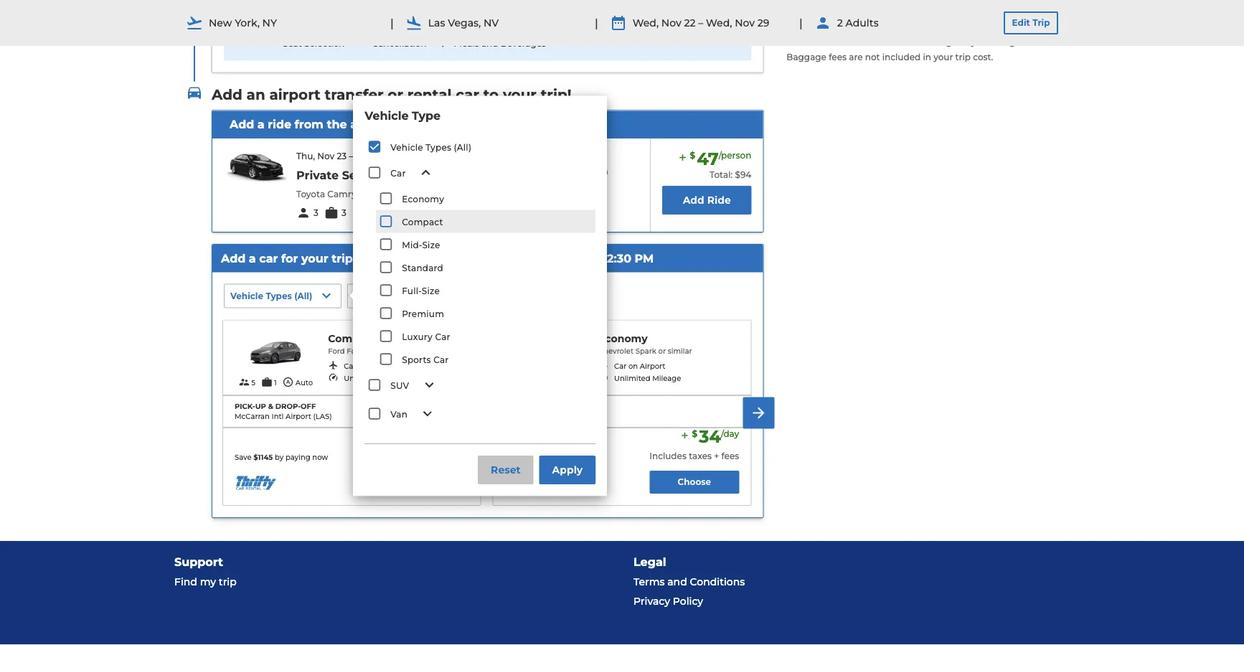 Task type: vqa. For each thing, say whether or not it's contained in the screenshot.
It
no



Task type: locate. For each thing, give the bounding box(es) containing it.
0 horizontal spatial up
[[255, 402, 266, 411]]

vehicle
[[365, 108, 409, 122], [391, 142, 423, 152], [230, 291, 263, 301]]

car right sedan
[[391, 168, 406, 178]]

/day
[[721, 429, 739, 439]]

1 vertical spatial from
[[356, 251, 385, 265]]

mileage down sports
[[382, 374, 411, 383]]

1 vertical spatial size
[[422, 285, 440, 296]]

0 horizontal spatial on
[[358, 362, 368, 370]]

2 horizontal spatial fees
[[907, 37, 925, 47]]

$ down pay
[[524, 453, 528, 462]]

airport up the "suv"
[[370, 362, 395, 370]]

0 horizontal spatial economy
[[402, 193, 444, 204]]

add down an
[[230, 117, 254, 131]]

0 vertical spatial up
[[397, 291, 409, 301]]

0 vertical spatial a
[[258, 117, 265, 131]]

nov right options
[[735, 17, 755, 29]]

1 vertical spatial for
[[281, 251, 298, 265]]

& for now
[[549, 436, 554, 445]]

0 horizontal spatial 34
[[429, 426, 451, 447]]

$ inside $ 34 /day
[[692, 428, 698, 439]]

paying up apply
[[556, 453, 581, 462]]

1 horizontal spatial on
[[629, 362, 638, 370]]

0 vertical spatial off
[[457, 291, 469, 301]]

+
[[714, 451, 719, 461]]

off
[[457, 291, 469, 301], [301, 402, 316, 411]]

your up )
[[301, 251, 329, 265]]

cars image
[[186, 84, 203, 102]]

vegas,
[[448, 17, 481, 29]]

spark
[[636, 347, 657, 355]]

a up vehicle types ( all )
[[249, 251, 256, 265]]

23 up sedan
[[337, 151, 347, 161]]

economy inside economy chevrolet spark or similar
[[599, 333, 648, 345]]

1 horizontal spatial a
[[258, 117, 265, 131]]

car down focus
[[344, 362, 356, 370]]

1 horizontal spatial up
[[397, 291, 409, 301]]

|
[[390, 16, 394, 30], [595, 16, 598, 30], [800, 16, 803, 30]]

up inside button
[[397, 291, 409, 301]]

nov down mid-size
[[418, 251, 441, 265]]

& right now
[[549, 436, 554, 445]]

vehicle left (
[[230, 291, 263, 301]]

0 horizontal spatial similar
[[380, 347, 404, 355]]

free cancellation
[[532, 166, 608, 177]]

0 vertical spatial types
[[426, 142, 452, 152]]

29 inside the 'thu, nov 23 – wed, nov 29 private sedan toyota camry'
[[400, 151, 410, 161]]

29 down the add a ride from the airport to your hotel and back. at the left top of the page
[[400, 151, 410, 161]]

or inside compact ford focus or similar
[[370, 347, 378, 355]]

pick- up mccarran
[[235, 402, 255, 411]]

0 horizontal spatial edit
[[354, 291, 372, 301]]

add inside add ride button
[[683, 194, 705, 206]]

and right hotel
[[475, 117, 498, 131]]

0 vertical spatial from
[[295, 117, 324, 131]]

mileage
[[382, 374, 411, 383], [653, 374, 681, 383]]

car up vehicle types ( all )
[[259, 251, 278, 265]]

23 left 9:00
[[444, 251, 458, 265]]

on
[[358, 362, 368, 370], [629, 362, 638, 370]]

0 horizontal spatial ride
[[268, 117, 291, 131]]

unlimited mileage down 'spark'
[[614, 374, 681, 383]]

1 vertical spatial economy
[[599, 333, 648, 345]]

0 vertical spatial fees
[[907, 37, 925, 47]]

0 horizontal spatial /person
[[424, 21, 463, 33]]

economy
[[402, 193, 444, 204], [599, 333, 648, 345]]

$ right only on the top left of the page
[[400, 21, 407, 33]]

and up included
[[888, 37, 905, 47]]

0 horizontal spatial pick-
[[235, 402, 255, 411]]

from left the the
[[295, 117, 324, 131]]

compact up mid-size
[[402, 216, 443, 227]]

1 vertical spatial 29
[[400, 151, 410, 161]]

2 unlimited from the left
[[614, 374, 651, 383]]

1 horizontal spatial paying
[[556, 453, 581, 462]]

1 horizontal spatial &
[[549, 436, 554, 445]]

to left type
[[395, 117, 407, 131]]

trip
[[1033, 18, 1050, 28]]

and inside the prices in usd. prices include all taxes and fees charged by booking . baggage fees are not included in your trip cost.
[[888, 37, 905, 47]]

– right 22
[[699, 17, 704, 29]]

1 car on airport from the left
[[344, 362, 395, 370]]

2 save $ 1145 by paying now from the left
[[505, 453, 599, 462]]

add for add a ride from the airport to your hotel and back.
[[230, 117, 254, 131]]

unlimited down 'spark'
[[614, 374, 651, 383]]

2 similar from the left
[[668, 347, 692, 355]]

pick-
[[374, 291, 397, 301], [235, 402, 255, 411]]

1 vertical spatial &
[[549, 436, 554, 445]]

baggage
[[787, 52, 827, 62]]

are
[[849, 52, 863, 62]]

pm
[[635, 251, 654, 265]]

edit for edit trip
[[1012, 18, 1030, 28]]

1 vertical spatial in
[[923, 52, 932, 62]]

nov
[[662, 17, 682, 29], [735, 17, 755, 29], [317, 151, 335, 161], [380, 151, 397, 161], [418, 251, 441, 265], [563, 251, 587, 265]]

airport right the the
[[350, 117, 391, 131]]

. down the edit trip 'button'
[[1016, 37, 1018, 47]]

1 horizontal spatial taxes
[[863, 37, 886, 47]]

car right luxury
[[435, 331, 451, 342]]

add ride button
[[663, 186, 752, 215]]

)
[[309, 291, 312, 301]]

vehicle type dialog
[[348, 90, 613, 520]]

unlimited mileage down focus
[[344, 374, 411, 383]]

edit pick-up and drop-off button
[[348, 284, 477, 308]]

upgrade up seat
[[267, 21, 312, 33]]

sports
[[402, 354, 431, 365]]

pick- left full-
[[374, 291, 397, 301]]

paying
[[286, 453, 311, 462], [556, 453, 581, 462]]

| up baggage on the top of the page
[[800, 16, 803, 30]]

prices
[[787, 22, 813, 32], [787, 37, 813, 47]]

1 horizontal spatial airport
[[350, 117, 391, 131]]

unlimited for economy
[[614, 374, 651, 383]]

upgrade inside button
[[653, 26, 692, 37]]

1 mileage from the left
[[382, 374, 411, 383]]

0 horizontal spatial unlimited mileage
[[344, 374, 411, 383]]

fees
[[907, 37, 925, 47], [829, 52, 847, 62], [722, 451, 739, 461]]

2 car on airport from the left
[[614, 362, 666, 370]]

29 left 2:30 on the top of the page
[[590, 251, 604, 265]]

1 on from the left
[[358, 362, 368, 370]]

1 horizontal spatial /person
[[719, 151, 752, 161]]

2 horizontal spatial or
[[659, 347, 666, 355]]

types left (all)
[[426, 142, 452, 152]]

or for economy
[[659, 347, 666, 355]]

2 unlimited mileage from the left
[[614, 374, 681, 383]]

and inside button
[[412, 291, 429, 301]]

upgrade right view at the top right of the page
[[653, 26, 692, 37]]

&
[[268, 402, 273, 411], [549, 436, 554, 445]]

choose button
[[650, 471, 739, 494]]

0 horizontal spatial drop-
[[276, 402, 301, 411]]

– inside the 'thu, nov 23 – wed, nov 29 private sedan toyota camry'
[[349, 151, 353, 161]]

for
[[357, 21, 372, 33], [281, 251, 298, 265]]

rental
[[407, 85, 452, 103]]

included image
[[267, 38, 277, 48]]

unlimited down focus
[[344, 374, 380, 383]]

new york, ny
[[209, 17, 277, 29]]

0 horizontal spatial save $ 1145 by paying now
[[235, 453, 328, 462]]

0 horizontal spatial car
[[259, 251, 278, 265]]

toyota
[[296, 189, 325, 199]]

0 vertical spatial trip
[[956, 52, 971, 62]]

2 3 from the left
[[342, 208, 346, 218]]

beverages
[[501, 38, 546, 48]]

0 vertical spatial /person
[[424, 21, 463, 33]]

nv
[[484, 17, 499, 29]]

car on airport for compact
[[344, 362, 395, 370]]

save right now
[[556, 436, 575, 445]]

includes taxes + fees
[[650, 451, 739, 461]]

2 horizontal spatial 29
[[758, 17, 770, 29]]

2 vertical spatial trip
[[219, 576, 237, 588]]

0 horizontal spatial types
[[266, 291, 292, 301]]

ride right "min"
[[400, 208, 417, 218]]

in down charged at the right
[[923, 52, 932, 62]]

not included image
[[356, 38, 366, 48]]

mileage for economy
[[653, 374, 681, 383]]

$ left 47
[[690, 150, 696, 161]]

now up apply
[[583, 453, 599, 462]]

economy up time
[[402, 193, 444, 204]]

1145
[[258, 453, 273, 462], [528, 453, 543, 462]]

1 horizontal spatial trip
[[332, 251, 353, 265]]

thu, nov 23 – wed, nov 29 private sedan toyota camry
[[296, 151, 410, 199]]

thu, inside the 'thu, nov 23 – wed, nov 29 private sedan toyota camry'
[[296, 151, 315, 161]]

0 horizontal spatial fees
[[722, 451, 739, 461]]

29 right options
[[758, 17, 770, 29]]

save up reset
[[505, 453, 522, 462]]

0 vertical spatial pick-
[[374, 291, 397, 301]]

fees right + at the right bottom of the page
[[722, 451, 739, 461]]

/person up fee icon
[[424, 21, 463, 33]]

the
[[327, 117, 347, 131]]

up to 1 pieces of luggage. image
[[261, 376, 273, 388]]

1 horizontal spatial or
[[388, 85, 403, 103]]

2 on from the left
[[629, 362, 638, 370]]

add for add ride
[[683, 194, 705, 206]]

1 34 from the left
[[429, 426, 451, 447]]

your up 'back.'
[[503, 85, 537, 103]]

0 horizontal spatial taxes
[[689, 451, 712, 461]]

off inside button
[[457, 291, 469, 301]]

car on airport down 'spark'
[[614, 362, 666, 370]]

0 vertical spatial compact
[[402, 216, 443, 227]]

nov left 22
[[662, 17, 682, 29]]

min
[[380, 208, 397, 218]]

cancellation
[[372, 38, 427, 48], [554, 166, 608, 177]]

ride left the the
[[268, 117, 291, 131]]

/person inside the $ 47 /person
[[719, 151, 752, 161]]

2 horizontal spatial airport
[[640, 362, 666, 370]]

1 vertical spatial –
[[349, 151, 353, 161]]

1 vertical spatial .
[[1016, 37, 1018, 47]]

1 horizontal spatial car
[[456, 85, 479, 103]]

car up hotel
[[456, 85, 479, 103]]

find
[[174, 576, 197, 588]]

2 mileage from the left
[[653, 374, 681, 383]]

luxury car
[[402, 331, 451, 342]]

0 vertical spatial thu,
[[296, 151, 315, 161]]

chevrolet
[[599, 347, 634, 355]]

& for up
[[268, 402, 273, 411]]

in left usd.
[[816, 22, 824, 32]]

$ down mccarran
[[254, 453, 258, 462]]

– for 22
[[699, 17, 704, 29]]

on for economy
[[629, 362, 638, 370]]

1 horizontal spatial cancellation
[[554, 166, 608, 177]]

. up "meals"
[[463, 21, 466, 33]]

automatic transmission. image
[[283, 376, 294, 388]]

3
[[314, 208, 319, 218], [342, 208, 346, 218]]

0 vertical spatial taxes
[[863, 37, 886, 47]]

include
[[816, 37, 848, 47]]

add up vehicle types ( all )
[[221, 251, 246, 265]]

compact inside vehicle type dialog
[[402, 216, 443, 227]]

size up add a car for your trip from thu, nov 23 9:00 am to wed, nov 29 2:30 pm
[[422, 239, 440, 250]]

1145 down now
[[528, 453, 543, 462]]

similar inside economy chevrolet spark or similar
[[668, 347, 692, 355]]

edit inside "edit pick-up and drop-off" button
[[354, 291, 372, 301]]

2 horizontal spatial |
[[800, 16, 803, 30]]

privacy policy link
[[634, 592, 1070, 611]]

unlimited mileage for economy
[[614, 374, 681, 383]]

0 horizontal spatial or
[[370, 347, 378, 355]]

1 horizontal spatial pick-
[[374, 291, 397, 301]]

nov up 'private'
[[317, 151, 335, 161]]

1 horizontal spatial similar
[[668, 347, 692, 355]]

unlimited for compact
[[344, 374, 380, 383]]

edit inside 'button'
[[1012, 18, 1030, 28]]

/person
[[424, 21, 463, 33], [719, 151, 752, 161]]

1 horizontal spatial from
[[356, 251, 385, 265]]

1 vertical spatial vehicle
[[391, 142, 423, 152]]

–
[[699, 17, 704, 29], [349, 151, 353, 161]]

trip inside the prices in usd. prices include all taxes and fees charged by booking . baggage fees are not included in your trip cost.
[[956, 52, 971, 62]]

up up mccarran
[[255, 402, 266, 411]]

| left view at the top right of the page
[[595, 16, 598, 30]]

compact inside compact ford focus or similar
[[328, 333, 376, 345]]

a for ride
[[258, 117, 265, 131]]

2 | from the left
[[595, 16, 598, 30]]

your down charged at the right
[[934, 52, 953, 62]]

1 horizontal spatial upgrade
[[653, 26, 692, 37]]

off inside pick-up & drop-off mccarran intl airport (las)
[[301, 402, 316, 411]]

and up the premium
[[412, 291, 429, 301]]

support
[[174, 555, 223, 569]]

adults
[[846, 17, 879, 29]]

2 horizontal spatial trip
[[956, 52, 971, 62]]

seat selection
[[283, 38, 345, 48]]

view
[[628, 26, 651, 37]]

1 horizontal spatial fees
[[829, 52, 847, 62]]

included
[[883, 52, 921, 62]]

types left (
[[266, 291, 292, 301]]

all
[[850, 37, 860, 47]]

up up the premium
[[397, 291, 409, 301]]

to
[[315, 21, 326, 33], [484, 85, 499, 103], [395, 117, 407, 131], [513, 251, 526, 265]]

by down intl
[[275, 453, 284, 462]]

1 vertical spatial types
[[266, 291, 292, 301]]

0 vertical spatial drop-
[[431, 291, 457, 301]]

0 horizontal spatial .
[[463, 21, 466, 33]]

similar inside compact ford focus or similar
[[380, 347, 404, 355]]

1 horizontal spatial 34
[[699, 426, 721, 447]]

1 vertical spatial car
[[259, 251, 278, 265]]

drop- inside button
[[431, 291, 457, 301]]

taxes inside the prices in usd. prices include all taxes and fees charged by booking . baggage fees are not included in your trip cost.
[[863, 37, 886, 47]]

1 horizontal spatial now
[[583, 453, 599, 462]]

fees up included
[[907, 37, 925, 47]]

0 horizontal spatial for
[[281, 251, 298, 265]]

by
[[966, 37, 976, 47], [275, 453, 284, 462], [545, 453, 554, 462]]

34
[[429, 426, 451, 447], [699, 426, 721, 447]]

1 unlimited from the left
[[344, 374, 380, 383]]

1 horizontal spatial types
[[426, 142, 452, 152]]

3 down 'camry'
[[342, 208, 346, 218]]

47
[[697, 148, 719, 169]]

and inside legal terms and conditions privacy policy
[[668, 576, 687, 588]]

$94
[[735, 169, 752, 180]]

your up vehicle types (all)
[[410, 117, 437, 131]]

1 horizontal spatial edit
[[1012, 18, 1030, 28]]

(all)
[[454, 142, 472, 152]]

upgrade to
[[267, 21, 329, 33]]

1 horizontal spatial save $ 1145 by paying now
[[505, 453, 599, 462]]

save $ 1145 by paying now
[[235, 453, 328, 462], [505, 453, 599, 462]]

0 horizontal spatial 29
[[400, 151, 410, 161]]

reset button
[[478, 456, 534, 484]]

2 now from the left
[[583, 453, 599, 462]]

1 horizontal spatial drop-
[[431, 291, 457, 301]]

3 | from the left
[[800, 16, 803, 30]]

similar down luxury
[[380, 347, 404, 355]]

on down focus
[[358, 362, 368, 370]]

1 | from the left
[[390, 16, 394, 30]]

| for 2 adults
[[800, 16, 803, 30]]

1 vertical spatial 23
[[444, 251, 458, 265]]

vehicle types (all)
[[391, 142, 472, 152]]

now down (las)
[[312, 453, 328, 462]]

airport right an
[[269, 85, 321, 103]]

1 horizontal spatial .
[[1016, 37, 1018, 47]]

23
[[337, 151, 347, 161], [444, 251, 458, 265]]

0 horizontal spatial airport
[[286, 412, 311, 421]]

1 unlimited mileage from the left
[[344, 374, 411, 383]]

vehicle down vehicle type
[[391, 142, 423, 152]]

1 horizontal spatial 3
[[342, 208, 346, 218]]

wed, up sedan
[[356, 151, 378, 161]]

vehicle down add an airport transfer or rental car to your trip!
[[365, 108, 409, 122]]

wed, right 22
[[706, 17, 732, 29]]

0 vertical spatial –
[[699, 17, 704, 29]]

drop- up intl
[[276, 402, 301, 411]]

airport for compact
[[370, 362, 395, 370]]

1 vertical spatial fees
[[829, 52, 847, 62]]

0 vertical spatial cancellation
[[372, 38, 427, 48]]

by up the cost.
[[966, 37, 976, 47]]

cancellation right 'free'
[[554, 166, 608, 177]]

compact for compact ford focus or similar
[[328, 333, 376, 345]]

size up the premium
[[422, 285, 440, 296]]

1 horizontal spatial off
[[457, 291, 469, 301]]

cost.
[[973, 52, 994, 62]]

mccarran
[[235, 412, 270, 421]]

paying down pick-up & drop-off mccarran intl airport (las) at the bottom left
[[286, 453, 311, 462]]

find my trip link
[[174, 572, 611, 592]]

wed,
[[633, 17, 659, 29], [706, 17, 732, 29], [356, 151, 378, 161], [529, 251, 560, 265]]

1 horizontal spatial 23
[[444, 251, 458, 265]]

2 1145 from the left
[[528, 453, 543, 462]]

1 horizontal spatial airport
[[370, 362, 395, 370]]

taxes up not
[[863, 37, 886, 47]]

or inside economy chevrolet spark or similar
[[659, 347, 666, 355]]

add left an
[[212, 85, 243, 103]]

and
[[888, 37, 905, 47], [482, 38, 498, 48], [475, 117, 498, 131], [412, 291, 429, 301], [668, 576, 687, 588]]

0 horizontal spatial compact
[[328, 333, 376, 345]]

or right 'spark'
[[659, 347, 666, 355]]

size for full-
[[422, 285, 440, 296]]

reset
[[491, 464, 521, 476]]

airport for economy
[[640, 362, 666, 370]]

1 horizontal spatial 1145
[[528, 453, 543, 462]]

car on airport down focus
[[344, 362, 395, 370]]

drop- up the premium
[[431, 291, 457, 301]]

0 horizontal spatial in
[[816, 22, 824, 32]]

a down an
[[258, 117, 265, 131]]

economy inside vehicle type dialog
[[402, 193, 444, 204]]

or right focus
[[370, 347, 378, 355]]

edit up compact ford focus or similar
[[354, 291, 372, 301]]

| left 145
[[390, 16, 394, 30]]

& up intl
[[268, 402, 273, 411]]

up
[[397, 291, 409, 301], [255, 402, 266, 411]]

size
[[422, 239, 440, 250], [422, 285, 440, 296]]

1 vertical spatial ride
[[400, 208, 417, 218]]

types for (all)
[[426, 142, 452, 152]]

or for compact
[[370, 347, 378, 355]]

1 1145 from the left
[[258, 453, 273, 462]]

total: $94
[[710, 169, 752, 180]]

your
[[934, 52, 953, 62], [503, 85, 537, 103], [410, 117, 437, 131], [301, 251, 329, 265]]

airport
[[269, 85, 321, 103], [350, 117, 391, 131]]

1 similar from the left
[[380, 347, 404, 355]]

0 horizontal spatial from
[[295, 117, 324, 131]]

up inside pick-up & drop-off mccarran intl airport (las)
[[255, 402, 266, 411]]

intl
[[272, 412, 284, 421]]

1 horizontal spatial unlimited
[[614, 374, 651, 383]]

add a ride from the airport to your hotel and back.
[[230, 117, 533, 131]]

trip right my
[[219, 576, 237, 588]]

145
[[407, 21, 424, 33]]

0 vertical spatial 29
[[758, 17, 770, 29]]

car down chevrolet
[[614, 362, 627, 370]]

& inside pick-up & drop-off mccarran intl airport (las)
[[268, 402, 273, 411]]

similar right 'spark'
[[668, 347, 692, 355]]

types inside vehicle type dialog
[[426, 142, 452, 152]]



Task type: describe. For each thing, give the bounding box(es) containing it.
1 vertical spatial cancellation
[[554, 166, 608, 177]]

economy for economy chevrolet spark or similar
[[599, 333, 648, 345]]

to down meals and beverages
[[484, 85, 499, 103]]

legal
[[634, 555, 666, 569]]

my
[[200, 576, 216, 588]]

pay
[[511, 436, 525, 445]]

conditions
[[690, 576, 745, 588]]

22
[[684, 17, 696, 29]]

meals
[[454, 38, 479, 48]]

(
[[294, 291, 298, 301]]

wed, right am
[[529, 251, 560, 265]]

vehicle type
[[365, 108, 441, 122]]

usd.
[[826, 22, 847, 32]]

nov left 2:30 on the top of the page
[[563, 251, 587, 265]]

taxes and fees link
[[863, 37, 927, 47]]

camry
[[328, 189, 356, 199]]

selection
[[304, 38, 345, 48]]

full-
[[402, 285, 422, 296]]

seat
[[283, 38, 302, 48]]

– for 23
[[349, 151, 353, 161]]

1 horizontal spatial save
[[505, 453, 522, 462]]

1 paying from the left
[[286, 453, 311, 462]]

$ 47 /person
[[690, 148, 752, 169]]

compact for compact
[[402, 216, 443, 227]]

legal terms and conditions privacy policy
[[634, 555, 745, 607]]

drop- inside pick-up & drop-off mccarran intl airport (las)
[[276, 402, 301, 411]]

pick-up & drop-off mccarran intl airport (las)
[[235, 402, 332, 421]]

2:30
[[607, 251, 632, 265]]

apply button
[[539, 456, 596, 484]]

wed, inside the 'thu, nov 23 – wed, nov 29 private sedan toyota camry'
[[356, 151, 378, 161]]

terms
[[634, 576, 665, 588]]

meals and beverages
[[454, 38, 546, 48]]

new
[[209, 17, 232, 29]]

9:00
[[461, 251, 487, 265]]

| for las vegas, nv
[[390, 16, 394, 30]]

to right am
[[513, 251, 526, 265]]

am
[[490, 251, 510, 265]]

add for add a car for your trip from thu, nov 23 9:00 am to wed, nov 29 2:30 pm
[[221, 251, 246, 265]]

economy for economy
[[402, 193, 444, 204]]

vehicle for vehicle types (all)
[[391, 142, 423, 152]]

hotel
[[440, 117, 472, 131]]

mid-
[[402, 239, 422, 250]]

york,
[[235, 17, 260, 29]]

for only $ 145 /person .
[[355, 21, 466, 33]]

back.
[[501, 117, 533, 131]]

auto
[[296, 378, 313, 387]]

1 save $ 1145 by paying now from the left
[[235, 453, 328, 462]]

choose
[[678, 477, 711, 487]]

1 vertical spatial thu,
[[388, 251, 414, 265]]

. inside the prices in usd. prices include all taxes and fees charged by booking . baggage fees are not included in your trip cost.
[[1016, 37, 1018, 47]]

private
[[296, 168, 339, 182]]

similar for compact
[[380, 347, 404, 355]]

1 prices from the top
[[787, 22, 813, 32]]

on for compact
[[358, 362, 368, 370]]

unlimited mileage for compact
[[344, 374, 411, 383]]

$ 34 /day
[[692, 426, 739, 447]]

all
[[298, 291, 309, 301]]

nov down the add a ride from the airport to your hotel and back. at the left top of the page
[[380, 151, 397, 161]]

transfer
[[325, 85, 384, 103]]

ford
[[328, 347, 345, 355]]

car right sports
[[434, 354, 449, 365]]

(las)
[[313, 412, 332, 421]]

$ inside the $ 47 /person
[[690, 150, 696, 161]]

vehicle types ( all )
[[230, 291, 312, 301]]

2 vertical spatial 29
[[590, 251, 604, 265]]

mileage for compact
[[382, 374, 411, 383]]

pay now & save
[[511, 436, 575, 445]]

wed, nov 22 – wed, nov 29
[[633, 17, 770, 29]]

vehicle for vehicle type
[[365, 108, 409, 122]]

up to 5 people. image
[[238, 376, 250, 388]]

and down the nv
[[482, 38, 498, 48]]

ride for time
[[400, 208, 417, 218]]

view upgrade options
[[628, 26, 730, 37]]

policy
[[673, 595, 703, 607]]

29 for wed, nov 22 – wed, nov 29
[[758, 17, 770, 29]]

2 vertical spatial vehicle
[[230, 291, 263, 301]]

compact image
[[235, 332, 317, 373]]

pick- inside pick-up & drop-off mccarran intl airport (las)
[[235, 402, 255, 411]]

0 vertical spatial airport
[[269, 85, 321, 103]]

similar for economy
[[668, 347, 692, 355]]

ride
[[707, 194, 731, 206]]

compact ford focus or similar
[[328, 333, 404, 355]]

0 horizontal spatial upgrade
[[267, 21, 312, 33]]

ride for from
[[268, 117, 291, 131]]

edit trip
[[1012, 18, 1050, 28]]

15 min ride time
[[369, 208, 439, 218]]

by inside the prices in usd. prices include all taxes and fees charged by booking . baggage fees are not included in your trip cost.
[[966, 37, 976, 47]]

1 horizontal spatial in
[[923, 52, 932, 62]]

view upgrade options button
[[618, 20, 740, 43]]

2 adults
[[837, 17, 879, 29]]

van
[[391, 409, 408, 419]]

car on airport for economy
[[614, 362, 666, 370]]

las
[[428, 17, 445, 29]]

options
[[694, 26, 730, 37]]

| for wed, nov 22 – wed, nov 29
[[595, 16, 598, 30]]

0 horizontal spatial save
[[235, 453, 252, 462]]

trip!
[[541, 85, 572, 103]]

apply
[[552, 464, 583, 476]]

full-size
[[402, 285, 440, 296]]

not
[[865, 52, 880, 62]]

0 horizontal spatial cancellation
[[372, 38, 427, 48]]

1 vertical spatial trip
[[332, 251, 353, 265]]

1 now from the left
[[312, 453, 328, 462]]

charged
[[927, 37, 964, 47]]

now
[[527, 436, 547, 445]]

edit for edit pick-up and drop-off
[[354, 291, 372, 301]]

luxury
[[402, 331, 433, 342]]

add a car for your trip from thu, nov 23 9:00 am to wed, nov 29 2:30 pm
[[221, 251, 654, 265]]

0 vertical spatial car
[[456, 85, 479, 103]]

edit pick-up and drop-off
[[354, 291, 469, 301]]

1 horizontal spatial by
[[545, 453, 554, 462]]

5
[[251, 378, 256, 387]]

wed, left 22
[[633, 17, 659, 29]]

1 horizontal spatial for
[[357, 21, 372, 33]]

edit trip button
[[1004, 11, 1059, 34]]

29 for thu, nov 23 – wed, nov 29 private sedan toyota camry
[[400, 151, 410, 161]]

las vegas, nv
[[428, 17, 499, 29]]

pick- inside button
[[374, 291, 397, 301]]

add for add an airport transfer or rental car to your trip!
[[212, 85, 243, 103]]

sedan
[[342, 168, 380, 182]]

a for car
[[249, 251, 256, 265]]

23 inside the 'thu, nov 23 – wed, nov 29 private sedan toyota camry'
[[337, 151, 347, 161]]

to up selection
[[315, 21, 326, 33]]

1 vertical spatial taxes
[[689, 451, 712, 461]]

type
[[412, 108, 441, 122]]

0 horizontal spatial by
[[275, 453, 284, 462]]

add ride
[[683, 194, 731, 206]]

size for mid-
[[422, 239, 440, 250]]

alaska airlines logo image
[[235, 20, 257, 38]]

fee image
[[438, 38, 448, 48]]

airport inside pick-up & drop-off mccarran intl airport (las)
[[286, 412, 311, 421]]

terms and conditions link
[[634, 572, 1070, 592]]

2 34 from the left
[[699, 426, 721, 447]]

only
[[375, 21, 398, 33]]

2 paying from the left
[[556, 453, 581, 462]]

types for (
[[266, 291, 292, 301]]

2
[[837, 17, 843, 29]]

your inside the prices in usd. prices include all taxes and fees charged by booking . baggage fees are not included in your trip cost.
[[934, 52, 953, 62]]

booking
[[979, 37, 1016, 47]]

trip inside support find my trip
[[219, 576, 237, 588]]

prices in usd. prices include all taxes and fees charged by booking . baggage fees are not included in your trip cost.
[[787, 22, 1018, 62]]

1 3 from the left
[[314, 208, 319, 218]]

2 prices from the top
[[787, 37, 813, 47]]

2 horizontal spatial save
[[556, 436, 575, 445]]

standard
[[402, 262, 443, 273]]

economy chevrolet spark or similar
[[599, 333, 692, 355]]



